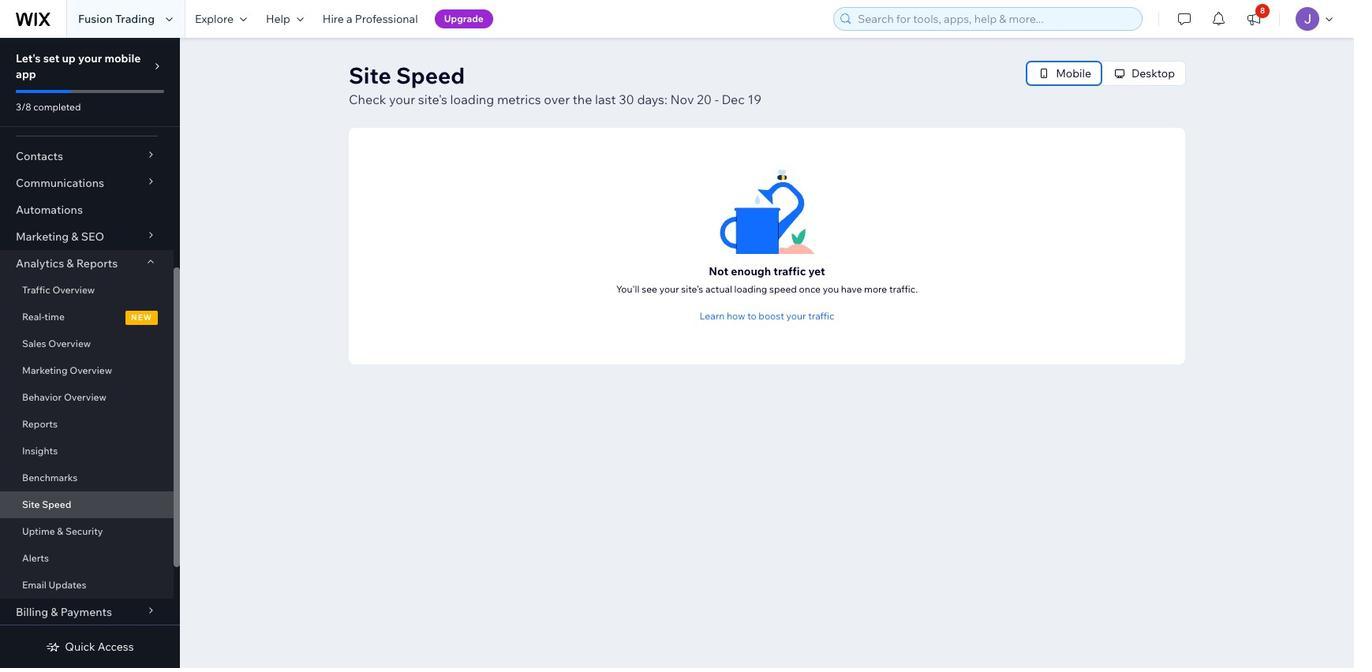 Task type: vqa. For each thing, say whether or not it's contained in the screenshot.
first Promote from the bottom
no



Task type: locate. For each thing, give the bounding box(es) containing it.
quick access
[[65, 640, 134, 654]]

reports up insights
[[22, 418, 58, 430]]

uptime
[[22, 526, 55, 537]]

overview up 'marketing overview'
[[48, 338, 91, 350]]

site up check
[[349, 62, 391, 89]]

nov
[[670, 92, 694, 107]]

site speed link
[[0, 492, 174, 518]]

0 vertical spatial speed
[[396, 62, 465, 89]]

site up uptime
[[22, 499, 40, 511]]

speed
[[769, 283, 797, 295]]

& right uptime
[[57, 526, 63, 537]]

behavior overview
[[22, 391, 106, 403]]

payments
[[60, 605, 112, 619]]

metrics
[[497, 92, 541, 107]]

site speed check your site's loading metrics over the last 30 days: nov 20 - dec 19
[[349, 62, 761, 107]]

site's inside not enough traffic yet you'll see your site's actual loading speed once you have more traffic.
[[681, 283, 703, 295]]

see
[[642, 283, 657, 295]]

marketing for marketing overview
[[22, 365, 68, 376]]

site for site speed check your site's loading metrics over the last 30 days: nov 20 - dec 19
[[349, 62, 391, 89]]

30
[[619, 92, 634, 107]]

app
[[16, 67, 36, 81]]

sales overview
[[22, 338, 91, 350]]

& for uptime
[[57, 526, 63, 537]]

&
[[71, 230, 79, 244], [67, 256, 74, 271], [57, 526, 63, 537], [51, 605, 58, 619]]

analytics & reports button
[[0, 250, 174, 277]]

overview down the analytics & reports
[[52, 284, 95, 296]]

site inside site speed check your site's loading metrics over the last 30 days: nov 20 - dec 19
[[349, 62, 391, 89]]

overview down marketing overview link
[[64, 391, 106, 403]]

0 horizontal spatial site's
[[418, 92, 447, 107]]

traffic
[[22, 284, 50, 296]]

site inside sidebar element
[[22, 499, 40, 511]]

1 vertical spatial reports
[[22, 418, 58, 430]]

19
[[748, 92, 761, 107]]

1 horizontal spatial site
[[349, 62, 391, 89]]

reports
[[76, 256, 118, 271], [22, 418, 58, 430]]

your right boost at the right top of page
[[786, 310, 806, 322]]

0 horizontal spatial reports
[[22, 418, 58, 430]]

behavior
[[22, 391, 62, 403]]

not
[[709, 264, 728, 278]]

your right up
[[78, 51, 102, 65]]

0 horizontal spatial site
[[22, 499, 40, 511]]

1 vertical spatial loading
[[734, 283, 767, 295]]

professional
[[355, 12, 418, 26]]

site
[[349, 62, 391, 89], [22, 499, 40, 511]]

1 vertical spatial site
[[22, 499, 40, 511]]

reports down seo
[[76, 256, 118, 271]]

site's left actual
[[681, 283, 703, 295]]

overview for sales overview
[[48, 338, 91, 350]]

0 vertical spatial marketing
[[16, 230, 69, 244]]

traffic.
[[889, 283, 918, 295]]

learn how to boost your traffic link
[[700, 309, 834, 323]]

your inside not enough traffic yet you'll see your site's actual loading speed once you have more traffic.
[[659, 283, 679, 295]]

speed up uptime & security
[[42, 499, 71, 511]]

0 vertical spatial site's
[[418, 92, 447, 107]]

marketing up analytics
[[16, 230, 69, 244]]

1 horizontal spatial site's
[[681, 283, 703, 295]]

overview down sales overview link
[[70, 365, 112, 376]]

more
[[864, 283, 887, 295]]

1 horizontal spatial speed
[[396, 62, 465, 89]]

speed inside site speed check your site's loading metrics over the last 30 days: nov 20 - dec 19
[[396, 62, 465, 89]]

help
[[266, 12, 290, 26]]

0 vertical spatial traffic
[[774, 264, 806, 278]]

dec
[[722, 92, 745, 107]]

check
[[349, 92, 386, 107]]

1 horizontal spatial reports
[[76, 256, 118, 271]]

loading left metrics at the left of the page
[[450, 92, 494, 107]]

the
[[573, 92, 592, 107]]

up
[[62, 51, 76, 65]]

marketing up the behavior
[[22, 365, 68, 376]]

fusion trading
[[78, 12, 155, 26]]

& left seo
[[71, 230, 79, 244]]

site's right check
[[418, 92, 447, 107]]

traffic down you
[[808, 310, 834, 322]]

0 horizontal spatial speed
[[42, 499, 71, 511]]

hire a professional
[[323, 12, 418, 26]]

marketing for marketing & seo
[[16, 230, 69, 244]]

& down marketing & seo
[[67, 256, 74, 271]]

traffic
[[774, 264, 806, 278], [808, 310, 834, 322]]

your
[[78, 51, 102, 65], [389, 92, 415, 107], [659, 283, 679, 295], [786, 310, 806, 322]]

learn how to boost your traffic
[[700, 310, 834, 322]]

speed
[[396, 62, 465, 89], [42, 499, 71, 511]]

email
[[22, 579, 46, 591]]

insights link
[[0, 438, 174, 465]]

1 horizontal spatial loading
[[734, 283, 767, 295]]

1 horizontal spatial traffic
[[808, 310, 834, 322]]

site's inside site speed check your site's loading metrics over the last 30 days: nov 20 - dec 19
[[418, 92, 447, 107]]

8 button
[[1236, 0, 1271, 38]]

speed inside sidebar element
[[42, 499, 71, 511]]

automations
[[16, 203, 83, 217]]

0 horizontal spatial traffic
[[774, 264, 806, 278]]

mobile
[[104, 51, 141, 65]]

& for billing
[[51, 605, 58, 619]]

real-
[[22, 311, 44, 323]]

& right billing on the left bottom
[[51, 605, 58, 619]]

last
[[595, 92, 616, 107]]

boost
[[759, 310, 784, 322]]

reports link
[[0, 411, 174, 438]]

a
[[346, 12, 352, 26]]

email updates link
[[0, 572, 174, 599]]

once
[[799, 283, 821, 295]]

benchmarks link
[[0, 465, 174, 492]]

traffic inside not enough traffic yet you'll see your site's actual loading speed once you have more traffic.
[[774, 264, 806, 278]]

your right see
[[659, 283, 679, 295]]

upgrade button
[[434, 9, 493, 28]]

1 vertical spatial traffic
[[808, 310, 834, 322]]

uptime & security link
[[0, 518, 174, 545]]

help button
[[256, 0, 313, 38]]

loading down enough
[[734, 283, 767, 295]]

1 vertical spatial site's
[[681, 283, 703, 295]]

days:
[[637, 92, 667, 107]]

1 vertical spatial speed
[[42, 499, 71, 511]]

new
[[131, 312, 152, 323]]

enough
[[731, 264, 771, 278]]

0 vertical spatial reports
[[76, 256, 118, 271]]

0 vertical spatial site
[[349, 62, 391, 89]]

billing & payments button
[[0, 599, 174, 626]]

your right check
[[389, 92, 415, 107]]

contacts
[[16, 149, 63, 163]]

marketing inside popup button
[[16, 230, 69, 244]]

1 vertical spatial marketing
[[22, 365, 68, 376]]

traffic up speed
[[774, 264, 806, 278]]

loading
[[450, 92, 494, 107], [734, 283, 767, 295]]

overview for marketing overview
[[70, 365, 112, 376]]

0 vertical spatial loading
[[450, 92, 494, 107]]

& inside dropdown button
[[51, 605, 58, 619]]

behavior overview link
[[0, 384, 174, 411]]

your inside let's set up your mobile app
[[78, 51, 102, 65]]

overview
[[52, 284, 95, 296], [48, 338, 91, 350], [70, 365, 112, 376], [64, 391, 106, 403]]

site's
[[418, 92, 447, 107], [681, 283, 703, 295]]

0 horizontal spatial loading
[[450, 92, 494, 107]]

speed down 'upgrade' button
[[396, 62, 465, 89]]



Task type: describe. For each thing, give the bounding box(es) containing it.
site speed
[[22, 499, 71, 511]]

you'll
[[616, 283, 640, 295]]

marketing overview link
[[0, 357, 174, 384]]

communications
[[16, 176, 104, 190]]

sales overview link
[[0, 331, 174, 357]]

mobile button
[[1027, 62, 1102, 85]]

trading
[[115, 12, 155, 26]]

speed for site speed
[[42, 499, 71, 511]]

& for analytics
[[67, 256, 74, 271]]

actual
[[705, 283, 732, 295]]

how
[[727, 310, 745, 322]]

learn
[[700, 310, 725, 322]]

fusion
[[78, 12, 113, 26]]

email updates
[[22, 579, 86, 591]]

marketing & seo button
[[0, 223, 174, 250]]

loading inside site speed check your site's loading metrics over the last 30 days: nov 20 - dec 19
[[450, 92, 494, 107]]

have
[[841, 283, 862, 295]]

alerts link
[[0, 545, 174, 572]]

over
[[544, 92, 570, 107]]

desktop
[[1132, 66, 1175, 80]]

3/8
[[16, 101, 31, 113]]

8
[[1260, 6, 1265, 16]]

access
[[98, 640, 134, 654]]

contacts button
[[0, 143, 174, 170]]

let's set up your mobile app
[[16, 51, 141, 81]]

insights
[[22, 445, 58, 457]]

loading inside not enough traffic yet you'll see your site's actual loading speed once you have more traffic.
[[734, 283, 767, 295]]

site for site speed
[[22, 499, 40, 511]]

your inside site speed check your site's loading metrics over the last 30 days: nov 20 - dec 19
[[389, 92, 415, 107]]

analytics & reports
[[16, 256, 118, 271]]

3/8 completed
[[16, 101, 81, 113]]

upgrade
[[444, 13, 484, 24]]

analytics
[[16, 256, 64, 271]]

hire a professional link
[[313, 0, 427, 38]]

mobile
[[1056, 66, 1091, 80]]

traffic overview
[[22, 284, 95, 296]]

updates
[[49, 579, 86, 591]]

billing
[[16, 605, 48, 619]]

desktop button
[[1102, 62, 1185, 85]]

20
[[697, 92, 712, 107]]

billing & payments
[[16, 605, 112, 619]]

security
[[65, 526, 103, 537]]

marketing & seo
[[16, 230, 104, 244]]

quick access button
[[46, 640, 134, 654]]

yet
[[808, 264, 825, 278]]

& for marketing
[[71, 230, 79, 244]]

time
[[44, 311, 65, 323]]

overview for traffic overview
[[52, 284, 95, 296]]

let's
[[16, 51, 41, 65]]

automations link
[[0, 196, 174, 223]]

sales
[[22, 338, 46, 350]]

uptime & security
[[22, 526, 103, 537]]

-
[[715, 92, 719, 107]]

hire
[[323, 12, 344, 26]]

speed for site speed check your site's loading metrics over the last 30 days: nov 20 - dec 19
[[396, 62, 465, 89]]

marketing overview
[[22, 365, 112, 376]]

sidebar element
[[0, 38, 180, 668]]

explore
[[195, 12, 234, 26]]

completed
[[33, 101, 81, 113]]

seo
[[81, 230, 104, 244]]

Search for tools, apps, help & more... field
[[853, 8, 1137, 30]]

not enough traffic yet you'll see your site's actual loading speed once you have more traffic.
[[616, 264, 918, 295]]

communications button
[[0, 170, 174, 196]]

overview for behavior overview
[[64, 391, 106, 403]]

you
[[823, 283, 839, 295]]

quick
[[65, 640, 95, 654]]

alerts
[[22, 552, 49, 564]]

real-time
[[22, 311, 65, 323]]

reports inside popup button
[[76, 256, 118, 271]]

set
[[43, 51, 59, 65]]

to
[[747, 310, 756, 322]]

traffic overview link
[[0, 277, 174, 304]]



